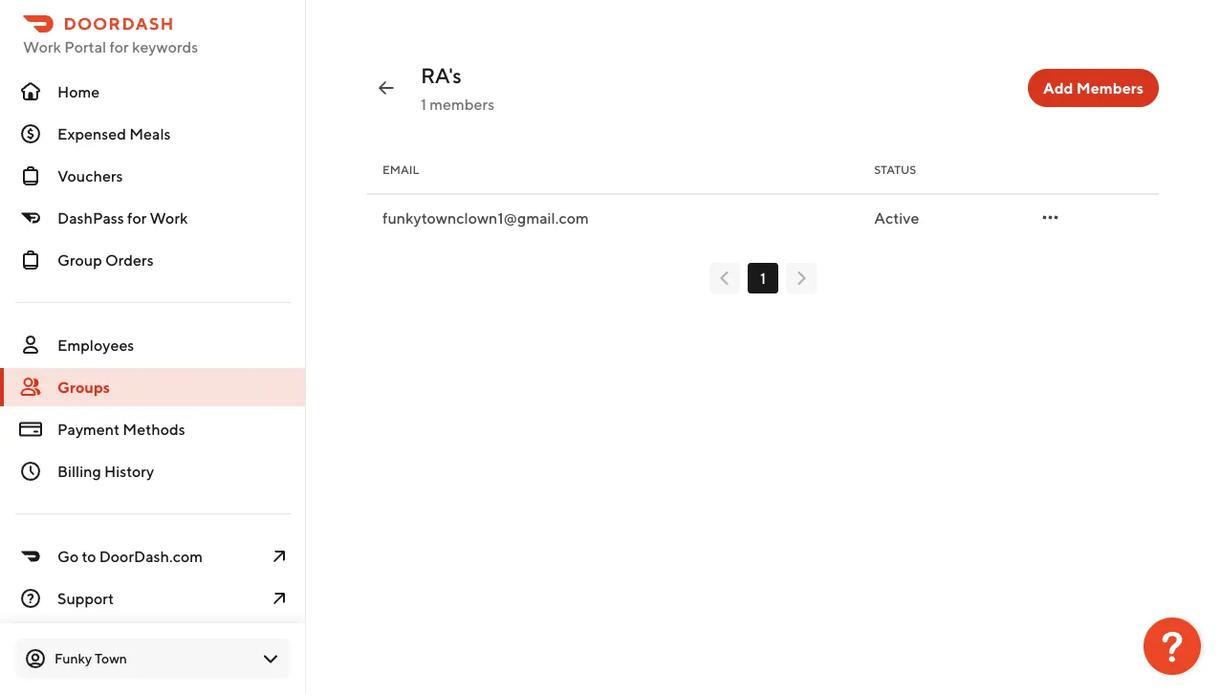 Task type: vqa. For each thing, say whether or not it's contained in the screenshot.
Work Portal For Keywords
yes



Task type: describe. For each thing, give the bounding box(es) containing it.
go to next page image
[[790, 267, 813, 290]]

expensed meals
[[57, 125, 171, 143]]

group orders link
[[0, 241, 306, 279]]

billing history link
[[0, 452, 306, 491]]

open resource center image
[[1144, 618, 1201, 675]]

add members
[[1043, 79, 1144, 97]]

members
[[1076, 79, 1144, 97]]

email
[[382, 163, 419, 176]]

expensed meals link
[[0, 115, 306, 153]]

status
[[874, 163, 916, 176]]

add
[[1043, 79, 1073, 97]]

1 button
[[748, 263, 778, 294]]

groups
[[57, 378, 110, 396]]

billing
[[57, 462, 101, 480]]

payment
[[57, 420, 120, 438]]

1 vertical spatial for
[[127, 209, 147, 227]]

add members button
[[1028, 69, 1159, 107]]

portal
[[64, 38, 106, 56]]

dashpass for work link
[[0, 199, 306, 237]]

vouchers
[[57, 167, 123, 185]]

employees
[[57, 336, 134, 354]]

home link
[[0, 73, 306, 111]]

funky town
[[55, 651, 127, 666]]

0 vertical spatial for
[[109, 38, 129, 56]]

orders
[[105, 251, 154, 269]]

funkytownclown1@gmail.com
[[382, 208, 589, 227]]

support link
[[0, 579, 306, 618]]

ra's 1 members
[[421, 63, 494, 113]]

table containing funkytownclown1@gmail.com
[[367, 145, 1159, 240]]



Task type: locate. For each thing, give the bounding box(es) containing it.
go
[[57, 547, 79, 566]]

work left portal
[[23, 38, 61, 56]]

work portal for keywords
[[23, 38, 198, 56]]

expensed
[[57, 125, 126, 143]]

table
[[367, 145, 1159, 240]]

dashpass
[[57, 209, 124, 227]]

1 row from the top
[[367, 145, 1159, 194]]

payment methods
[[57, 420, 185, 438]]

1 horizontal spatial work
[[150, 209, 188, 227]]

billing history
[[57, 462, 154, 480]]

1 down ra's at left top
[[421, 95, 427, 113]]

members
[[430, 95, 494, 113]]

actions image
[[1039, 206, 1062, 229]]

1 horizontal spatial 1
[[760, 269, 766, 287]]

1 inside button
[[760, 269, 766, 287]]

group orders
[[57, 251, 154, 269]]

row containing funkytownclown1@gmail.com
[[367, 194, 1159, 240]]

dashpass for work
[[57, 209, 188, 227]]

employees link
[[0, 326, 306, 364]]

work down vouchers link
[[150, 209, 188, 227]]

group
[[57, 251, 102, 269]]

1 right go to previous page image at the right of page
[[760, 269, 766, 287]]

all groups image
[[375, 76, 398, 99]]

support
[[57, 589, 114, 608]]

1 vertical spatial work
[[150, 209, 188, 227]]

1 vertical spatial 1
[[760, 269, 766, 287]]

1
[[421, 95, 427, 113], [760, 269, 766, 287]]

methods
[[123, 420, 185, 438]]

for up orders
[[127, 209, 147, 227]]

history
[[104, 462, 154, 480]]

home
[[57, 83, 100, 101]]

active
[[874, 208, 919, 227]]

to
[[82, 547, 96, 566]]

0 vertical spatial work
[[23, 38, 61, 56]]

2 row from the top
[[367, 194, 1159, 240]]

work
[[23, 38, 61, 56], [150, 209, 188, 227]]

go to doordash.com link
[[0, 537, 306, 576]]

1 inside ra's 1 members
[[421, 95, 427, 113]]

funky
[[55, 651, 92, 666]]

row
[[367, 145, 1159, 194], [367, 194, 1159, 240]]

groups link
[[0, 368, 306, 406]]

doordash.com
[[99, 547, 203, 566]]

meals
[[129, 125, 171, 143]]

go to doordash.com
[[57, 547, 203, 566]]

0 horizontal spatial work
[[23, 38, 61, 56]]

vouchers link
[[0, 157, 306, 195]]

payment methods link
[[0, 410, 306, 448]]

0 horizontal spatial 1
[[421, 95, 427, 113]]

ra's
[[421, 63, 461, 88]]

keywords
[[132, 38, 198, 56]]

0 vertical spatial 1
[[421, 95, 427, 113]]

row containing email
[[367, 145, 1159, 194]]

for
[[109, 38, 129, 56], [127, 209, 147, 227]]

go to previous page image
[[713, 267, 736, 290]]

for right portal
[[109, 38, 129, 56]]

town
[[95, 651, 127, 666]]



